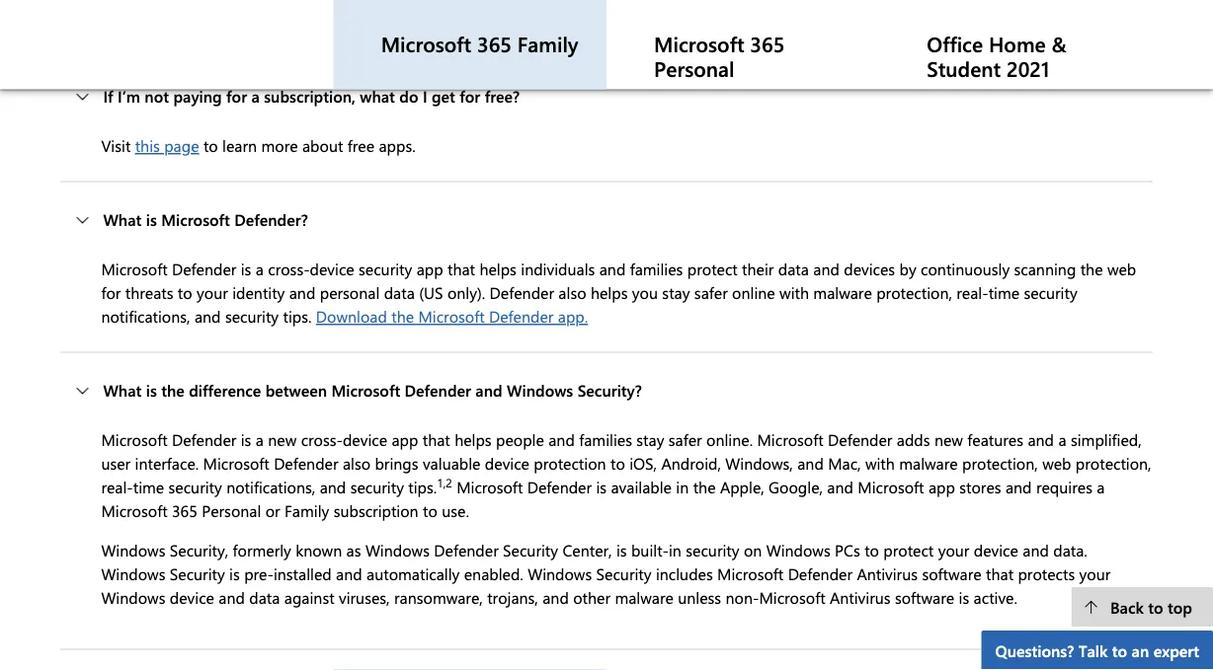 Task type: describe. For each thing, give the bounding box(es) containing it.
their
[[742, 258, 774, 279]]

if i'm not paying for a subscription, what do i get for free?
[[103, 85, 520, 107]]

your inside microsoft defender is a cross-device security app that helps individuals and families protect their data and devices by continuously scanning the web for threats to your identity and personal data (us only). defender also helps you stay safer online with malware protection, real-time security notifications, and security tips.
[[197, 282, 228, 303]]

security inside windows security, formerly known as windows defender security center, is built-in security on windows pcs to protect your device and data. windows security is pre-installed and automatically enabled. windows security includes microsoft defender antivirus software that protects your windows device and data against viruses, ransomware, trojans, and other malware unless non-microsoft antivirus software is active.
[[686, 540, 740, 561]]

back to top link
[[1072, 588, 1213, 627]]

user
[[101, 453, 131, 474]]

for inside microsoft defender is a cross-device security app that helps individuals and families protect their data and devices by continuously scanning the web for threats to your identity and personal data (us only). defender also helps you stay safer online with malware protection, real-time security notifications, and security tips.
[[101, 282, 121, 303]]

non-
[[726, 587, 759, 608]]

more
[[261, 135, 298, 156]]

people
[[496, 429, 544, 450]]

to inside microsoft defender is a cross-device security app that helps individuals and families protect their data and devices by continuously scanning the web for threats to your identity and personal data (us only). defender also helps you stay safer online with malware protection, real-time security notifications, and security tips.
[[178, 282, 192, 303]]

download the microsoft defender app. link
[[316, 306, 588, 327]]

stores
[[960, 477, 1001, 498]]

cross- inside microsoft defender is a cross-device security app that helps individuals and families protect their data and devices by continuously scanning the web for threats to your identity and personal data (us only). defender also helps you stay safer online with malware protection, real-time security notifications, and security tips.
[[268, 258, 310, 279]]

active.
[[974, 587, 1018, 608]]

2 vertical spatial your
[[1079, 564, 1111, 585]]

a inside the microsoft defender is available in the apple, google, and microsoft app stores and requires a microsoft 365 personal or family subscription to use.
[[1097, 477, 1105, 498]]

you
[[632, 282, 658, 303]]

protect inside microsoft defender is a cross-device security app that helps individuals and families protect their data and devices by continuously scanning the web for threats to your identity and personal data (us only). defender also helps you stay safer online with malware protection, real-time security notifications, and security tips.
[[687, 258, 738, 279]]

pcs
[[835, 540, 860, 561]]

personal inside the microsoft defender is available in the apple, google, and microsoft app stores and requires a microsoft 365 personal or family subscription to use.
[[202, 500, 261, 522]]

not
[[145, 85, 169, 107]]

visit
[[101, 135, 131, 156]]

includes
[[656, 564, 713, 585]]

365 for family
[[477, 30, 512, 58]]

in inside the microsoft defender is available in the apple, google, and microsoft app stores and requires a microsoft 365 personal or family subscription to use.
[[676, 477, 689, 498]]

built-
[[631, 540, 669, 561]]

web inside microsoft defender is a cross-device security app that helps individuals and families protect their data and devices by continuously scanning the web for threats to your identity and personal data (us only). defender also helps you stay safer online with malware protection, real-time security notifications, and security tips.
[[1107, 258, 1136, 279]]

1 horizontal spatial for
[[226, 85, 247, 107]]

visit this page to learn more about free apps.
[[101, 135, 416, 156]]

windows,
[[725, 453, 793, 474]]

back
[[1110, 597, 1144, 618]]

1,2
[[437, 475, 452, 491]]

1 vertical spatial helps
[[591, 282, 628, 303]]

formerly
[[233, 540, 291, 561]]

data inside windows security, formerly known as windows defender security center, is built-in security on windows pcs to protect your device and data. windows security is pre-installed and automatically enabled. windows security includes microsoft defender antivirus software that protects your windows device and data against viruses, ransomware, trojans, and other malware unless non-microsoft antivirus software is active.
[[249, 587, 280, 608]]

simplified,
[[1071, 429, 1142, 450]]

microsoft inside dropdown button
[[161, 209, 230, 230]]

against
[[284, 587, 335, 608]]

get
[[432, 85, 455, 107]]

tips. inside microsoft defender is a new cross-device app that helps people and families stay safer online. microsoft defender adds new features and a simplified, user interface. microsoft defender also brings valuable device protection to ios, android, windows, and mac, with malware protection, web protection, real-time security notifications, and security tips.
[[408, 477, 437, 498]]

subscription
[[334, 500, 419, 522]]

(us
[[419, 282, 443, 303]]

back to top
[[1110, 597, 1192, 618]]

2 horizontal spatial protection,
[[1076, 453, 1152, 474]]

helps for people
[[455, 429, 492, 450]]

installed
[[274, 564, 332, 585]]

this page link
[[135, 135, 199, 156]]

2021
[[1007, 55, 1050, 83]]

app for security
[[417, 258, 443, 279]]

time inside microsoft defender is a new cross-device app that helps people and families stay safer online. microsoft defender adds new features and a simplified, user interface. microsoft defender also brings valuable device protection to ios, android, windows, and mac, with malware protection, web protection, real-time security notifications, and security tips.
[[133, 477, 164, 498]]

protect inside windows security, formerly known as windows defender security center, is built-in security on windows pcs to protect your device and data. windows security is pre-installed and automatically enabled. windows security includes microsoft defender antivirus software that protects your windows device and data against viruses, ransomware, trojans, and other malware unless non-microsoft antivirus software is active.
[[884, 540, 934, 561]]

office home & student 2021
[[927, 30, 1066, 83]]

is left built-
[[616, 540, 627, 561]]

is left "active."
[[959, 587, 969, 608]]

as
[[346, 540, 361, 561]]

pre-
[[244, 564, 274, 585]]

is inside dropdown button
[[146, 209, 157, 230]]

page
[[164, 135, 199, 156]]

defender down pcs
[[788, 564, 853, 585]]

continuously
[[921, 258, 1010, 279]]

app inside the microsoft defender is available in the apple, google, and microsoft app stores and requires a microsoft 365 personal or family subscription to use.
[[929, 477, 955, 498]]

brings
[[375, 453, 418, 474]]

device down "security,"
[[170, 587, 214, 608]]

scanning
[[1014, 258, 1076, 279]]

what for what is the difference between microsoft defender and windows security?
[[103, 380, 142, 401]]

microsoft inside microsoft defender is a cross-device security app that helps individuals and families protect their data and devices by continuously scanning the web for threats to your identity and personal data (us only). defender also helps you stay safer online with malware protection, real-time security notifications, and security tips.
[[101, 258, 168, 279]]

if
[[103, 85, 113, 107]]

i'm
[[118, 85, 140, 107]]

other
[[573, 587, 611, 608]]

1 vertical spatial software
[[895, 587, 955, 608]]

and up google,
[[797, 453, 824, 474]]

tips. inside microsoft defender is a cross-device security app that helps individuals and families protect their data and devices by continuously scanning the web for threats to your identity and personal data (us only). defender also helps you stay safer online with malware protection, real-time security notifications, and security tips.
[[283, 306, 312, 327]]

valuable
[[423, 453, 481, 474]]

microsoft 365 family
[[381, 30, 579, 58]]

1 horizontal spatial data
[[384, 282, 415, 303]]

learn
[[222, 135, 257, 156]]

device up "active."
[[974, 540, 1018, 561]]

available
[[611, 477, 672, 498]]

download the microsoft defender app.
[[316, 306, 588, 327]]

and up protects
[[1023, 540, 1049, 561]]

security,
[[170, 540, 228, 561]]

mac,
[[828, 453, 861, 474]]

what
[[360, 85, 395, 107]]

between
[[265, 380, 327, 401]]

the inside microsoft defender is a cross-device security app that helps individuals and families protect their data and devices by continuously scanning the web for threats to your identity and personal data (us only). defender also helps you stay safer online with malware protection, real-time security notifications, and security tips.
[[1081, 258, 1103, 279]]

to left top
[[1148, 597, 1163, 618]]

and down the as
[[336, 564, 362, 585]]

questions? talk to an expert button
[[982, 631, 1213, 671]]

365 for personal
[[750, 30, 785, 58]]

if i'm not paying for a subscription, what do i get for free? button
[[61, 59, 1153, 134]]

cross- inside microsoft defender is a new cross-device app that helps people and families stay safer online. microsoft defender adds new features and a simplified, user interface. microsoft defender also brings valuable device protection to ios, android, windows, and mac, with malware protection, web protection, real-time security notifications, and security tips.
[[301, 429, 343, 450]]

personal inside "microsoft 365 personal"
[[654, 55, 735, 83]]

families for stay
[[579, 429, 632, 450]]

only).
[[447, 282, 485, 303]]

on
[[744, 540, 762, 561]]

and right stores
[[1006, 477, 1032, 498]]

an
[[1132, 640, 1149, 661]]

is left pre-
[[229, 564, 240, 585]]

do
[[399, 85, 418, 107]]

to inside 'dropdown button'
[[1112, 640, 1127, 661]]

malware inside microsoft defender is a new cross-device app that helps people and families stay safer online. microsoft defender adds new features and a simplified, user interface. microsoft defender also brings valuable device protection to ios, android, windows, and mac, with malware protection, web protection, real-time security notifications, and security tips.
[[899, 453, 958, 474]]

by
[[900, 258, 917, 279]]

and right "features" on the bottom of the page
[[1028, 429, 1054, 450]]

security up subscription
[[350, 477, 404, 498]]

unless
[[678, 587, 721, 608]]

features
[[968, 429, 1024, 450]]

known
[[296, 540, 342, 561]]

real- inside microsoft defender is a new cross-device app that helps people and families stay safer online. microsoft defender adds new features and a simplified, user interface. microsoft defender also brings valuable device protection to ios, android, windows, and mac, with malware protection, web protection, real-time security notifications, and security tips.
[[101, 477, 133, 498]]

free?
[[485, 85, 520, 107]]

microsoft inside "microsoft 365 personal"
[[654, 30, 744, 58]]

safer inside microsoft defender is a new cross-device app that helps people and families stay safer online. microsoft defender adds new features and a simplified, user interface. microsoft defender also brings valuable device protection to ios, android, windows, and mac, with malware protection, web protection, real-time security notifications, and security tips.
[[669, 429, 702, 450]]

safer inside microsoft defender is a cross-device security app that helps individuals and families protect their data and devices by continuously scanning the web for threats to your identity and personal data (us only). defender also helps you stay safer online with malware protection, real-time security notifications, and security tips.
[[694, 282, 728, 303]]

a inside dropdown button
[[251, 85, 260, 107]]

malware inside microsoft defender is a cross-device security app that helps individuals and families protect their data and devices by continuously scanning the web for threats to your identity and personal data (us only). defender also helps you stay safer online with malware protection, real-time security notifications, and security tips.
[[813, 282, 872, 303]]

automatically
[[367, 564, 460, 585]]

center,
[[563, 540, 612, 561]]

device up 'brings'
[[343, 429, 387, 450]]

identity
[[232, 282, 285, 303]]

to inside windows security, formerly known as windows defender security center, is built-in security on windows pcs to protect your device and data. windows security is pre-installed and automatically enabled. windows security includes microsoft defender antivirus software that protects your windows device and data against viruses, ransomware, trojans, and other malware unless non-microsoft antivirus software is active.
[[865, 540, 879, 561]]

also inside microsoft defender is a new cross-device app that helps people and families stay safer online. microsoft defender adds new features and a simplified, user interface. microsoft defender also brings valuable device protection to ios, android, windows, and mac, with malware protection, web protection, real-time security notifications, and security tips.
[[343, 453, 371, 474]]

time inside microsoft defender is a cross-device security app that helps individuals and families protect their data and devices by continuously scanning the web for threats to your identity and personal data (us only). defender also helps you stay safer online with malware protection, real-time security notifications, and security tips.
[[989, 282, 1020, 303]]

trojans,
[[487, 587, 538, 608]]

adds
[[897, 429, 930, 450]]

use.
[[442, 500, 469, 522]]

online
[[732, 282, 775, 303]]

protects
[[1018, 564, 1075, 585]]

interface.
[[135, 453, 199, 474]]

to left learn
[[203, 135, 218, 156]]

threats
[[125, 282, 173, 303]]

defender inside the microsoft defender is available in the apple, google, and microsoft app stores and requires a microsoft 365 personal or family subscription to use.
[[527, 477, 592, 498]]

questions? talk to an expert
[[995, 640, 1199, 661]]

security up "personal"
[[359, 258, 412, 279]]

protection
[[534, 453, 606, 474]]

what is microsoft defender? button
[[61, 182, 1153, 257]]



Task type: locate. For each thing, give the bounding box(es) containing it.
1 vertical spatial stay
[[637, 429, 664, 450]]

tips. down "identity"
[[283, 306, 312, 327]]

google,
[[769, 477, 823, 498]]

protection, inside microsoft defender is a cross-device security app that helps individuals and families protect their data and devices by continuously scanning the web for threats to your identity and personal data (us only). defender also helps you stay safer online with malware protection, real-time security notifications, and security tips.
[[877, 282, 952, 303]]

real- inside microsoft defender is a cross-device security app that helps individuals and families protect their data and devices by continuously scanning the web for threats to your identity and personal data (us only). defender also helps you stay safer online with malware protection, real-time security notifications, and security tips.
[[957, 282, 989, 303]]

defender down what is microsoft defender?
[[172, 258, 236, 279]]

2 vertical spatial helps
[[455, 429, 492, 450]]

what down visit
[[103, 209, 142, 230]]

1 vertical spatial web
[[1042, 453, 1071, 474]]

to right pcs
[[865, 540, 879, 561]]

what inside dropdown button
[[103, 209, 142, 230]]

1 vertical spatial antivirus
[[830, 587, 891, 608]]

1 vertical spatial families
[[579, 429, 632, 450]]

with right mac,
[[865, 453, 895, 474]]

0 horizontal spatial personal
[[202, 500, 261, 522]]

2 new from the left
[[935, 429, 963, 450]]

family up free?
[[517, 30, 579, 58]]

what up user
[[103, 380, 142, 401]]

data left (us at the left
[[384, 282, 415, 303]]

is up threats at the top of page
[[146, 209, 157, 230]]

and down mac,
[[827, 477, 854, 498]]

the left difference in the bottom of the page
[[161, 380, 185, 401]]

defender up enabled.
[[434, 540, 499, 561]]

that
[[448, 258, 475, 279], [423, 429, 450, 450], [986, 564, 1014, 585]]

that inside microsoft defender is a new cross-device app that helps people and families stay safer online. microsoft defender adds new features and a simplified, user interface. microsoft defender also brings valuable device protection to ios, android, windows, and mac, with malware protection, web protection, real-time security notifications, and security tips.
[[423, 429, 450, 450]]

0 horizontal spatial notifications,
[[101, 306, 190, 327]]

0 horizontal spatial real-
[[101, 477, 133, 498]]

app
[[417, 258, 443, 279], [392, 429, 418, 450], [929, 477, 955, 498]]

device up "personal"
[[310, 258, 354, 279]]

security down interface.
[[169, 477, 222, 498]]

is down protection
[[596, 477, 607, 498]]

0 vertical spatial web
[[1107, 258, 1136, 279]]

and up subscription
[[320, 477, 346, 498]]

software up "active."
[[922, 564, 982, 585]]

the inside dropdown button
[[161, 380, 185, 401]]

0 vertical spatial family
[[517, 30, 579, 58]]

0 vertical spatial app
[[417, 258, 443, 279]]

defender left 'app.'
[[489, 306, 554, 327]]

is left difference in the bottom of the page
[[146, 380, 157, 401]]

questions?
[[995, 640, 1074, 661]]

0 horizontal spatial your
[[197, 282, 228, 303]]

windows inside dropdown button
[[507, 380, 573, 401]]

is inside microsoft defender is a new cross-device app that helps people and families stay safer online. microsoft defender adds new features and a simplified, user interface. microsoft defender also brings valuable device protection to ios, android, windows, and mac, with malware protection, web protection, real-time security notifications, and security tips.
[[241, 429, 251, 450]]

a up "identity"
[[256, 258, 264, 279]]

personal
[[320, 282, 380, 303]]

app inside microsoft defender is a new cross-device app that helps people and families stay safer online. microsoft defender adds new features and a simplified, user interface. microsoft defender also brings valuable device protection to ios, android, windows, and mac, with malware protection, web protection, real-time security notifications, and security tips.
[[392, 429, 418, 450]]

security
[[359, 258, 412, 279], [1024, 282, 1078, 303], [225, 306, 279, 327], [169, 477, 222, 498], [350, 477, 404, 498], [686, 540, 740, 561]]

time down continuously
[[989, 282, 1020, 303]]

a left simplified,
[[1059, 429, 1067, 450]]

your down stores
[[938, 540, 970, 561]]

notifications, down threats at the top of page
[[101, 306, 190, 327]]

365 inside the microsoft defender is available in the apple, google, and microsoft app stores and requires a microsoft 365 personal or family subscription to use.
[[172, 500, 197, 522]]

2 horizontal spatial your
[[1079, 564, 1111, 585]]

0 horizontal spatial protect
[[687, 258, 738, 279]]

protection,
[[877, 282, 952, 303], [962, 453, 1038, 474], [1076, 453, 1152, 474]]

to inside microsoft defender is a new cross-device app that helps people and families stay safer online. microsoft defender adds new features and a simplified, user interface. microsoft defender also brings valuable device protection to ios, android, windows, and mac, with malware protection, web protection, real-time security notifications, and security tips.
[[611, 453, 625, 474]]

with right online
[[780, 282, 809, 303]]

apps.
[[379, 135, 416, 156]]

notifications, up or
[[226, 477, 315, 498]]

or
[[265, 500, 280, 522]]

0 horizontal spatial for
[[101, 282, 121, 303]]

2 vertical spatial app
[[929, 477, 955, 498]]

1 horizontal spatial 365
[[477, 30, 512, 58]]

and left other on the bottom
[[543, 587, 569, 608]]

real- down user
[[101, 477, 133, 498]]

families inside microsoft defender is a new cross-device app that helps people and families stay safer online. microsoft defender adds new features and a simplified, user interface. microsoft defender also brings valuable device protection to ios, android, windows, and mac, with malware protection, web protection, real-time security notifications, and security tips.
[[579, 429, 632, 450]]

a inside microsoft defender is a cross-device security app that helps individuals and families protect their data and devices by continuously scanning the web for threats to your identity and personal data (us only). defender also helps you stay safer online with malware protection, real-time security notifications, and security tips.
[[256, 258, 264, 279]]

stay inside microsoft defender is a cross-device security app that helps individuals and families protect their data and devices by continuously scanning the web for threats to your identity and personal data (us only). defender also helps you stay safer online with malware protection, real-time security notifications, and security tips.
[[662, 282, 690, 303]]

0 horizontal spatial time
[[133, 477, 164, 498]]

that up "active."
[[986, 564, 1014, 585]]

microsoft defender is a new cross-device app that helps people and families stay safer online. microsoft defender adds new features and a simplified, user interface. microsoft defender also brings valuable device protection to ios, android, windows, and mac, with malware protection, web protection, real-time security notifications, and security tips.
[[101, 429, 1152, 498]]

2 vertical spatial that
[[986, 564, 1014, 585]]

1 horizontal spatial malware
[[813, 282, 872, 303]]

microsoft inside dropdown button
[[331, 380, 400, 401]]

2 what from the top
[[103, 380, 142, 401]]

1 horizontal spatial tips.
[[408, 477, 437, 498]]

0 vertical spatial helps
[[480, 258, 517, 279]]

data right their
[[778, 258, 809, 279]]

1 vertical spatial with
[[865, 453, 895, 474]]

what inside dropdown button
[[103, 380, 142, 401]]

2 horizontal spatial malware
[[899, 453, 958, 474]]

is
[[146, 209, 157, 230], [241, 258, 251, 279], [146, 380, 157, 401], [241, 429, 251, 450], [596, 477, 607, 498], [616, 540, 627, 561], [229, 564, 240, 585], [959, 587, 969, 608]]

1 vertical spatial tips.
[[408, 477, 437, 498]]

online.
[[706, 429, 753, 450]]

that up valuable
[[423, 429, 450, 450]]

microsoft
[[381, 30, 471, 58], [654, 30, 744, 58], [161, 209, 230, 230], [101, 258, 168, 279], [418, 306, 485, 327], [331, 380, 400, 401], [101, 429, 168, 450], [757, 429, 824, 450], [203, 453, 269, 474], [457, 477, 523, 498], [858, 477, 924, 498], [101, 500, 168, 522], [717, 564, 784, 585], [759, 587, 826, 608]]

web right scanning
[[1107, 258, 1136, 279]]

1 vertical spatial also
[[343, 453, 371, 474]]

real- down continuously
[[957, 282, 989, 303]]

that up 'only).'
[[448, 258, 475, 279]]

android,
[[661, 453, 721, 474]]

is inside dropdown button
[[146, 380, 157, 401]]

helps inside microsoft defender is a new cross-device app that helps people and families stay safer online. microsoft defender adds new features and a simplified, user interface. microsoft defender also brings valuable device protection to ios, android, windows, and mac, with malware protection, web protection, real-time security notifications, and security tips.
[[455, 429, 492, 450]]

defender up interface.
[[172, 429, 236, 450]]

1 vertical spatial notifications,
[[226, 477, 315, 498]]

1 vertical spatial app
[[392, 429, 418, 450]]

and down pre-
[[219, 587, 245, 608]]

requires
[[1036, 477, 1093, 498]]

with inside microsoft defender is a new cross-device app that helps people and families stay safer online. microsoft defender adds new features and a simplified, user interface. microsoft defender also brings valuable device protection to ios, android, windows, and mac, with malware protection, web protection, real-time security notifications, and security tips.
[[865, 453, 895, 474]]

1 horizontal spatial protect
[[884, 540, 934, 561]]

1 horizontal spatial with
[[865, 453, 895, 474]]

0 horizontal spatial new
[[268, 429, 297, 450]]

free
[[348, 135, 374, 156]]

for left threats at the top of page
[[101, 282, 121, 303]]

0 horizontal spatial 365
[[172, 500, 197, 522]]

0 horizontal spatial protection,
[[877, 282, 952, 303]]

subscription,
[[264, 85, 356, 107]]

windows
[[507, 380, 573, 401], [101, 540, 165, 561], [365, 540, 430, 561], [766, 540, 831, 561], [101, 564, 165, 585], [528, 564, 592, 585], [101, 587, 165, 608]]

365
[[477, 30, 512, 58], [750, 30, 785, 58], [172, 500, 197, 522]]

student
[[927, 55, 1001, 83]]

app for device
[[392, 429, 418, 450]]

device inside microsoft defender is a cross-device security app that helps individuals and families protect their data and devices by continuously scanning the web for threats to your identity and personal data (us only). defender also helps you stay safer online with malware protection, real-time security notifications, and security tips.
[[310, 258, 354, 279]]

to
[[203, 135, 218, 156], [178, 282, 192, 303], [611, 453, 625, 474], [423, 500, 437, 522], [865, 540, 879, 561], [1148, 597, 1163, 618], [1112, 640, 1127, 661]]

defender up or
[[274, 453, 338, 474]]

top
[[1168, 597, 1192, 618]]

protect left their
[[687, 258, 738, 279]]

1 horizontal spatial your
[[938, 540, 970, 561]]

security
[[503, 540, 558, 561], [170, 564, 225, 585], [596, 564, 652, 585]]

0 horizontal spatial malware
[[615, 587, 674, 608]]

app left stores
[[929, 477, 955, 498]]

protect
[[687, 258, 738, 279], [884, 540, 934, 561]]

365 inside "microsoft 365 personal"
[[750, 30, 785, 58]]

protection, down "features" on the bottom of the page
[[962, 453, 1038, 474]]

that for data
[[448, 258, 475, 279]]

and up the people
[[476, 380, 503, 401]]

malware inside windows security, formerly known as windows defender security center, is built-in security on windows pcs to protect your device and data. windows security is pre-installed and automatically enabled. windows security includes microsoft defender antivirus software that protects your windows device and data against viruses, ransomware, trojans, and other malware unless non-microsoft antivirus software is active.
[[615, 587, 674, 608]]

and down what is microsoft defender? dropdown button
[[599, 258, 626, 279]]

1 vertical spatial real-
[[101, 477, 133, 498]]

windows security, formerly known as windows defender security center, is built-in security on windows pcs to protect your device and data. windows security is pre-installed and automatically enabled. windows security includes microsoft defender antivirus software that protects your windows device and data against viruses, ransomware, trojans, and other malware unless non-microsoft antivirus software is active.
[[101, 540, 1111, 608]]

0 vertical spatial cross-
[[268, 258, 310, 279]]

1 vertical spatial safer
[[669, 429, 702, 450]]

0 horizontal spatial with
[[780, 282, 809, 303]]

about
[[302, 135, 343, 156]]

security down "identity"
[[225, 306, 279, 327]]

download
[[316, 306, 387, 327]]

the right download
[[391, 306, 414, 327]]

also up 'app.'
[[559, 282, 586, 303]]

0 vertical spatial in
[[676, 477, 689, 498]]

1 horizontal spatial protection,
[[962, 453, 1038, 474]]

malware
[[813, 282, 872, 303], [899, 453, 958, 474], [615, 587, 674, 608]]

app up (us at the left
[[417, 258, 443, 279]]

2 horizontal spatial 365
[[750, 30, 785, 58]]

helps up valuable
[[455, 429, 492, 450]]

2 vertical spatial data
[[249, 587, 280, 608]]

to left "ios,"
[[611, 453, 625, 474]]

software
[[922, 564, 982, 585], [895, 587, 955, 608]]

time
[[989, 282, 1020, 303], [133, 477, 164, 498]]

security up enabled.
[[503, 540, 558, 561]]

web
[[1107, 258, 1136, 279], [1042, 453, 1071, 474]]

with inside microsoft defender is a cross-device security app that helps individuals and families protect their data and devices by continuously scanning the web for threats to your identity and personal data (us only). defender also helps you stay safer online with malware protection, real-time security notifications, and security tips.
[[780, 282, 809, 303]]

notifications, inside microsoft defender is a new cross-device app that helps people and families stay safer online. microsoft defender adds new features and a simplified, user interface. microsoft defender also brings valuable device protection to ios, android, windows, and mac, with malware protection, web protection, real-time security notifications, and security tips.
[[226, 477, 315, 498]]

protect right pcs
[[884, 540, 934, 561]]

2 vertical spatial malware
[[615, 587, 674, 608]]

cross-
[[268, 258, 310, 279], [301, 429, 343, 450]]

and up protection
[[549, 429, 575, 450]]

families inside microsoft defender is a cross-device security app that helps individuals and families protect their data and devices by continuously scanning the web for threats to your identity and personal data (us only). defender also helps you stay safer online with malware protection, real-time security notifications, and security tips.
[[630, 258, 683, 279]]

2 horizontal spatial for
[[460, 85, 480, 107]]

software left "active."
[[895, 587, 955, 608]]

malware down adds
[[899, 453, 958, 474]]

and right "identity"
[[289, 282, 316, 303]]

notifications, inside microsoft defender is a cross-device security app that helps individuals and families protect their data and devices by continuously scanning the web for threats to your identity and personal data (us only). defender also helps you stay safer online with malware protection, real-time security notifications, and security tips.
[[101, 306, 190, 327]]

that inside microsoft defender is a cross-device security app that helps individuals and families protect their data and devices by continuously scanning the web for threats to your identity and personal data (us only). defender also helps you stay safer online with malware protection, real-time security notifications, and security tips.
[[448, 258, 475, 279]]

a up visit this page to learn more about free apps.
[[251, 85, 260, 107]]

defender down individuals
[[490, 282, 554, 303]]

defender up mac,
[[828, 429, 893, 450]]

ios,
[[629, 453, 657, 474]]

0 horizontal spatial family
[[285, 500, 329, 522]]

0 vertical spatial your
[[197, 282, 228, 303]]

app inside microsoft defender is a cross-device security app that helps individuals and families protect their data and devices by continuously scanning the web for threats to your identity and personal data (us only). defender also helps you stay safer online with malware protection, real-time security notifications, and security tips.
[[417, 258, 443, 279]]

data down pre-
[[249, 587, 280, 608]]

family right or
[[285, 500, 329, 522]]

1 horizontal spatial time
[[989, 282, 1020, 303]]

your left "identity"
[[197, 282, 228, 303]]

0 vertical spatial data
[[778, 258, 809, 279]]

1 vertical spatial cross-
[[301, 429, 343, 450]]

stay inside microsoft defender is a new cross-device app that helps people and families stay safer online. microsoft defender adds new features and a simplified, user interface. microsoft defender also brings valuable device protection to ios, android, windows, and mac, with malware protection, web protection, real-time security notifications, and security tips.
[[637, 429, 664, 450]]

devices
[[844, 258, 895, 279]]

also inside microsoft defender is a cross-device security app that helps individuals and families protect their data and devices by continuously scanning the web for threats to your identity and personal data (us only). defender also helps you stay safer online with malware protection, real-time security notifications, and security tips.
[[559, 282, 586, 303]]

and left devices
[[813, 258, 840, 279]]

0 vertical spatial families
[[630, 258, 683, 279]]

apple,
[[720, 477, 764, 498]]

1 horizontal spatial personal
[[654, 55, 735, 83]]

notifications,
[[101, 306, 190, 327], [226, 477, 315, 498]]

to left use.
[[423, 500, 437, 522]]

security up includes
[[686, 540, 740, 561]]

i
[[423, 85, 427, 107]]

1 what from the top
[[103, 209, 142, 230]]

web up requires
[[1042, 453, 1071, 474]]

the
[[1081, 258, 1103, 279], [391, 306, 414, 327], [161, 380, 185, 401], [693, 477, 716, 498]]

this
[[135, 135, 160, 156]]

1 horizontal spatial real-
[[957, 282, 989, 303]]

defender inside dropdown button
[[405, 380, 471, 401]]

time down interface.
[[133, 477, 164, 498]]

your
[[197, 282, 228, 303], [938, 540, 970, 561], [1079, 564, 1111, 585]]

0 horizontal spatial security
[[170, 564, 225, 585]]

1 horizontal spatial new
[[935, 429, 963, 450]]

in inside windows security, formerly known as windows defender security center, is built-in security on windows pcs to protect your device and data. windows security is pre-installed and automatically enabled. windows security includes microsoft defender antivirus software that protects your windows device and data against viruses, ransomware, trojans, and other malware unless non-microsoft antivirus software is active.
[[669, 540, 682, 561]]

0 vertical spatial that
[[448, 258, 475, 279]]

the right scanning
[[1081, 258, 1103, 279]]

0 vertical spatial stay
[[662, 282, 690, 303]]

1 horizontal spatial security
[[503, 540, 558, 561]]

tips. down 'brings'
[[408, 477, 437, 498]]

family inside the microsoft defender is available in the apple, google, and microsoft app stores and requires a microsoft 365 personal or family subscription to use.
[[285, 500, 329, 522]]

also left 'brings'
[[343, 453, 371, 474]]

is inside the microsoft defender is available in the apple, google, and microsoft app stores and requires a microsoft 365 personal or family subscription to use.
[[596, 477, 607, 498]]

1 horizontal spatial notifications,
[[226, 477, 315, 498]]

0 horizontal spatial also
[[343, 453, 371, 474]]

what is the difference between microsoft defender and windows security? button
[[61, 353, 1153, 428]]

is down difference in the bottom of the page
[[241, 429, 251, 450]]

viruses,
[[339, 587, 390, 608]]

device down the people
[[485, 453, 529, 474]]

home
[[989, 30, 1046, 58]]

personal
[[654, 55, 735, 83], [202, 500, 261, 522]]

security down scanning
[[1024, 282, 1078, 303]]

families up 'you'
[[630, 258, 683, 279]]

helps up 'only).'
[[480, 258, 517, 279]]

security down built-
[[596, 564, 652, 585]]

2 horizontal spatial data
[[778, 258, 809, 279]]

1 horizontal spatial also
[[559, 282, 586, 303]]

and
[[599, 258, 626, 279], [813, 258, 840, 279], [289, 282, 316, 303], [195, 306, 221, 327], [476, 380, 503, 401], [549, 429, 575, 450], [1028, 429, 1054, 450], [797, 453, 824, 474], [320, 477, 346, 498], [827, 477, 854, 498], [1006, 477, 1032, 498], [1023, 540, 1049, 561], [336, 564, 362, 585], [219, 587, 245, 608], [543, 587, 569, 608]]

helps for individuals
[[480, 258, 517, 279]]

1 vertical spatial what
[[103, 380, 142, 401]]

for right paying
[[226, 85, 247, 107]]

microsoft defender is a cross-device security app that helps individuals and families protect their data and devices by continuously scanning the web for threats to your identity and personal data (us only). defender also helps you stay safer online with malware protection, real-time security notifications, and security tips.
[[101, 258, 1136, 327]]

microsoft 365 personal
[[654, 30, 785, 83]]

what is microsoft defender?
[[103, 209, 308, 230]]

individuals
[[521, 258, 595, 279]]

defender?
[[234, 209, 308, 230]]

to left an
[[1112, 640, 1127, 661]]

1 vertical spatial data
[[384, 282, 415, 303]]

0 vertical spatial malware
[[813, 282, 872, 303]]

0 vertical spatial what
[[103, 209, 142, 230]]

0 vertical spatial protect
[[687, 258, 738, 279]]

helps
[[480, 258, 517, 279], [591, 282, 628, 303], [455, 429, 492, 450]]

1 vertical spatial your
[[938, 540, 970, 561]]

0 vertical spatial also
[[559, 282, 586, 303]]

is inside microsoft defender is a cross-device security app that helps individuals and families protect their data and devices by continuously scanning the web for threats to your identity and personal data (us only). defender also helps you stay safer online with malware protection, real-time security notifications, and security tips.
[[241, 258, 251, 279]]

0 vertical spatial personal
[[654, 55, 735, 83]]

0 vertical spatial antivirus
[[857, 564, 918, 585]]

new right adds
[[935, 429, 963, 450]]

0 horizontal spatial tips.
[[283, 306, 312, 327]]

0 vertical spatial safer
[[694, 282, 728, 303]]

what is the difference between microsoft defender and windows security?
[[103, 380, 642, 401]]

0 vertical spatial notifications,
[[101, 306, 190, 327]]

that for valuable
[[423, 429, 450, 450]]

1 horizontal spatial family
[[517, 30, 579, 58]]

with
[[780, 282, 809, 303], [865, 453, 895, 474]]

app.
[[558, 306, 588, 327]]

1 vertical spatial personal
[[202, 500, 261, 522]]

1 vertical spatial family
[[285, 500, 329, 522]]

that inside windows security, formerly known as windows defender security center, is built-in security on windows pcs to protect your device and data. windows security is pre-installed and automatically enabled. windows security includes microsoft defender antivirus software that protects your windows device and data against viruses, ransomware, trojans, and other malware unless non-microsoft antivirus software is active.
[[986, 564, 1014, 585]]

security down "security,"
[[170, 564, 225, 585]]

expert
[[1154, 640, 1199, 661]]

what for what is microsoft defender?
[[103, 209, 142, 230]]

2 horizontal spatial security
[[596, 564, 652, 585]]

in down android,
[[676, 477, 689, 498]]

talk
[[1079, 640, 1108, 661]]

a right requires
[[1097, 477, 1105, 498]]

0 vertical spatial with
[[780, 282, 809, 303]]

to right threats at the top of page
[[178, 282, 192, 303]]

and up difference in the bottom of the page
[[195, 306, 221, 327]]

protection, down simplified,
[[1076, 453, 1152, 474]]

cross- down "between"
[[301, 429, 343, 450]]

a down difference in the bottom of the page
[[256, 429, 264, 450]]

1 vertical spatial that
[[423, 429, 450, 450]]

1 vertical spatial in
[[669, 540, 682, 561]]

the inside the microsoft defender is available in the apple, google, and microsoft app stores and requires a microsoft 365 personal or family subscription to use.
[[693, 477, 716, 498]]

families for protect
[[630, 258, 683, 279]]

to inside the microsoft defender is available in the apple, google, and microsoft app stores and requires a microsoft 365 personal or family subscription to use.
[[423, 500, 437, 522]]

0 vertical spatial software
[[922, 564, 982, 585]]

ransomware,
[[394, 587, 483, 608]]

0 vertical spatial real-
[[957, 282, 989, 303]]

1 horizontal spatial web
[[1107, 258, 1136, 279]]

0 vertical spatial tips.
[[283, 306, 312, 327]]

1 new from the left
[[268, 429, 297, 450]]

office
[[927, 30, 983, 58]]

1 vertical spatial malware
[[899, 453, 958, 474]]

and inside dropdown button
[[476, 380, 503, 401]]

the down android,
[[693, 477, 716, 498]]

new down "between"
[[268, 429, 297, 450]]

paying
[[173, 85, 222, 107]]

microsoft defender is available in the apple, google, and microsoft app stores and requires a microsoft 365 personal or family subscription to use.
[[101, 477, 1105, 522]]

0 horizontal spatial data
[[249, 587, 280, 608]]

0 horizontal spatial web
[[1042, 453, 1071, 474]]

web inside microsoft defender is a new cross-device app that helps people and families stay safer online. microsoft defender adds new features and a simplified, user interface. microsoft defender also brings valuable device protection to ios, android, windows, and mac, with malware protection, web protection, real-time security notifications, and security tips.
[[1042, 453, 1071, 474]]

malware down includes
[[615, 587, 674, 608]]

1 vertical spatial time
[[133, 477, 164, 498]]

cross- up "identity"
[[268, 258, 310, 279]]

0 vertical spatial time
[[989, 282, 1020, 303]]

1 vertical spatial protect
[[884, 540, 934, 561]]



Task type: vqa. For each thing, say whether or not it's contained in the screenshot.
topmost enterprise
no



